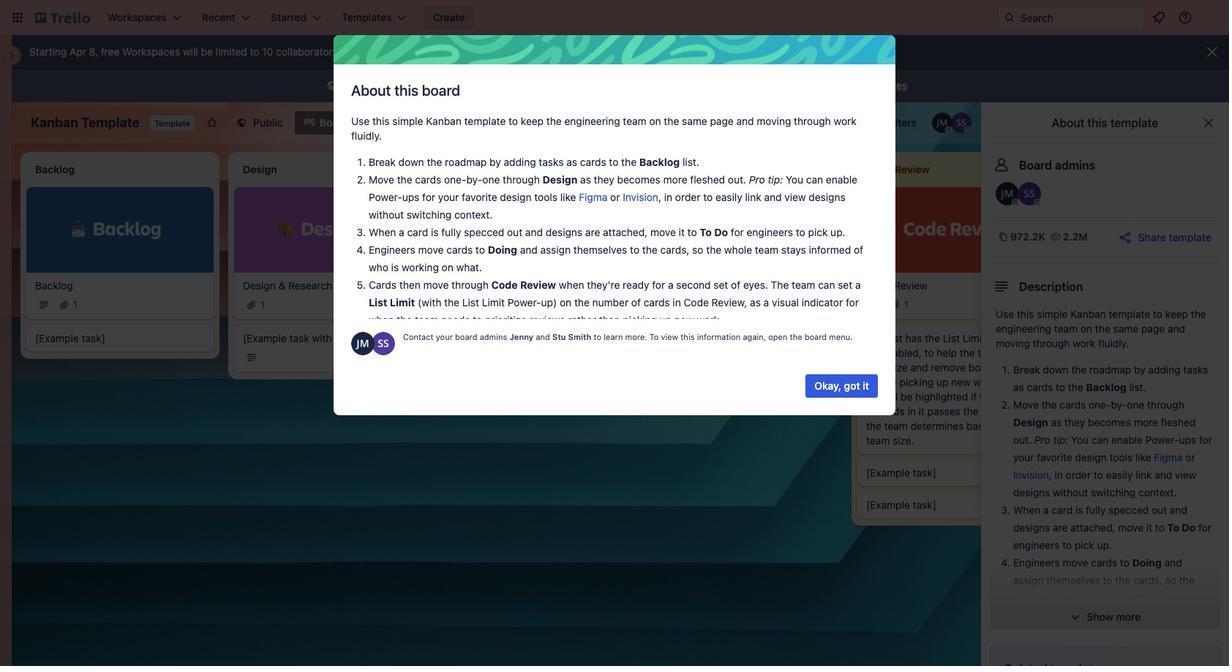 Task type: vqa. For each thing, say whether or not it's contained in the screenshot.


Task type: locate. For each thing, give the bounding box(es) containing it.
they inside as they becomes more fleshed out.
[[1065, 416, 1086, 429]]

eyes. inside cards then move through code review when they're ready for a second set of eyes. the team can set a
[[1014, 662, 1039, 667]]

then inside cards then move through code review when they're ready for a second set of eyes. the team can set a list limit
[[399, 279, 421, 291]]

one for down
[[483, 173, 500, 186]]

0 vertical spatial number
[[593, 296, 629, 309]]

down for break down the roadmap by adding tasks as cards to the
[[1043, 364, 1069, 376]]

by- for list.
[[1111, 399, 1127, 411]]

use left table at the left of the page
[[351, 115, 370, 127]]

figma down move the cards one-by-one through design as they becomes more fleshed out. pro tip:
[[579, 191, 608, 203]]

1 horizontal spatial engineering
[[996, 323, 1052, 335]]

then for cards then move through code review when they're ready for a second set of eyes. the team can set a
[[1044, 627, 1065, 640]]

1 horizontal spatial list
[[889, 332, 903, 344]]

can inside cards then move through code review when they're ready for a second set of eyes. the team can set a list limit
[[818, 279, 835, 291]]

0 horizontal spatial when
[[369, 314, 394, 326]]

themselves for backlog list.
[[1047, 575, 1101, 587]]

becomes
[[617, 173, 661, 186], [1088, 416, 1132, 429]]

2 vertical spatial when
[[1014, 645, 1039, 657]]

fully inside when a card is fully specced out and designs are attached, move it to
[[1086, 504, 1106, 517]]

or inside the figma or invision
[[1186, 452, 1196, 464]]

for inside cards then move through code review when they're ready for a second set of eyes. the team can set a
[[1107, 645, 1120, 657]]

as inside as they becomes more fleshed out.
[[1051, 416, 1062, 429]]

0 horizontal spatial order
[[675, 191, 701, 203]]

card
[[407, 226, 428, 239], [1052, 504, 1073, 517]]

for
[[459, 79, 473, 91], [422, 191, 436, 203], [731, 226, 744, 239], [652, 279, 665, 291], [846, 296, 859, 309], [1200, 434, 1213, 446], [1199, 522, 1212, 534], [1107, 645, 1120, 657]]

0 horizontal spatial fluidly.
[[351, 130, 382, 142]]

0 horizontal spatial move
[[369, 173, 394, 186]]

more.
[[625, 332, 647, 342]]

figma inside the figma or invision
[[1155, 452, 1183, 464]]

about for about this board
[[351, 82, 391, 99]]

on inside the this list has the list limits power- up enabled, to help the team prioritize and remove bottlenecks before picking up new work. the list will be highlighted if the number of cards in it passes the limit that the team determines based on team size.
[[999, 420, 1010, 432]]

copy.
[[596, 79, 622, 91]]

card inside when a card is fully specced out and designs are attached, move it to
[[1052, 504, 1073, 517]]

1 vertical spatial keep
[[1166, 308, 1189, 321]]

0 vertical spatial so
[[693, 244, 704, 256]]

up left enabled, on the right of page
[[867, 347, 879, 359]]

out
[[507, 226, 523, 239], [1152, 504, 1168, 517]]

use this simple kanban template to keep the engineering team on the same page and moving through work fluidly. for backlog list.
[[996, 308, 1207, 350]]

design for move the cards one-by-one through design
[[1014, 416, 1049, 429]]

table link
[[360, 111, 420, 135]]

informed up indicator
[[809, 244, 851, 256]]

work for move the cards one-by-one through design
[[1073, 337, 1096, 350]]

the inside cards then move through code review when they're ready for a second set of eyes. the team can set a list limit
[[771, 279, 789, 291]]

0 horizontal spatial use this simple kanban template to keep the engineering team on the same page and moving through work fluidly.
[[351, 115, 857, 142]]

design for list.
[[1076, 452, 1107, 464]]

when inside cards then move through code review when they're ready for a second set of eyes. the team can set a list limit
[[559, 279, 584, 291]]

the up visual
[[771, 279, 789, 291]]

1 horizontal spatial enable
[[1112, 434, 1143, 446]]

0 vertical spatial assign
[[541, 244, 571, 256]]

3 1 from the left
[[489, 299, 493, 310]]

engineers
[[747, 226, 793, 239], [1014, 539, 1060, 552]]

primary element
[[0, 0, 1230, 35]]

board link
[[295, 111, 357, 135]]

about for about this template
[[1052, 116, 1085, 130]]

cards inside cards then move through code review when they're ready for a second set of eyes. the team can set a
[[1014, 627, 1042, 640]]

0 horizontal spatial they're
[[587, 279, 620, 291]]

down down table at the left of the page
[[399, 156, 424, 168]]

picking up more.
[[623, 314, 657, 326]]

you can enable power-ups for your favorite design tools like for backlog list.
[[1014, 434, 1213, 464]]

doing up (with the list limit power-up) on the number of cards in code review, as a visual indicator for when the team needs to prioritize reviews rather than picking up new work.
[[659, 279, 686, 292]]

0 horizontal spatial you
[[786, 173, 804, 186]]

about up table link at the top left
[[351, 82, 391, 99]]

cards inside "break down the roadmap by adding tasks as cards to the"
[[1027, 381, 1054, 394]]

0 horizontal spatial one
[[483, 173, 500, 186]]

informed up show more
[[1098, 592, 1141, 605]]

will inside the this list has the list limits power- up enabled, to help the team prioritize and remove bottlenecks before picking up new work. the list will be highlighted if the number of cards in it passes the limit that the team determines based on team size.
[[883, 391, 898, 403]]

1 horizontal spatial out
[[1152, 504, 1168, 517]]

code down show more
[[1136, 627, 1163, 640]]

can
[[806, 173, 823, 186], [818, 279, 835, 291], [1092, 434, 1109, 446], [1089, 662, 1106, 667]]

review inside cards then move through code review when they're ready for a second set of eyes. the team can set a list limit
[[520, 279, 556, 291]]

engineers
[[369, 244, 416, 256], [1014, 557, 1060, 569]]

1 horizontal spatial card
[[1052, 504, 1073, 517]]

code inside (with the list limit power-up) on the number of cards in code review, as a visual indicator for when the team needs to prioritize reviews rather than picking up new work.
[[684, 296, 709, 309]]

1 vertical spatial engineers
[[1014, 557, 1060, 569]]

when inside (with the list limit power-up) on the number of cards in code review, as a visual indicator for when the team needs to prioritize reviews rather than picking up new work.
[[369, 314, 394, 326]]

1 horizontal spatial keep
[[1166, 308, 1189, 321]]

engineers move cards to doing
[[369, 244, 517, 256], [1014, 557, 1162, 569]]

1 for backlog
[[73, 299, 77, 310]]

kanban
[[31, 115, 78, 130], [426, 115, 462, 127], [1071, 308, 1106, 321]]

1 vertical spatial use this simple kanban template to keep the engineering team on the same page and moving through work fluidly.
[[996, 308, 1207, 350]]

review for cards then move through code review when they're ready for a second set of eyes. the team can set a
[[1165, 627, 1201, 640]]

move the cards one-by-one through design
[[1014, 399, 1185, 429]]

doing down the for engineers to pick up.
[[1133, 557, 1162, 569]]

based
[[967, 420, 996, 432]]

figma link
[[579, 191, 608, 203], [1155, 452, 1183, 464]]

1 vertical spatial are
[[1053, 522, 1068, 534]]

who up the show more button
[[1156, 592, 1175, 605]]

1 horizontal spatial are
[[1053, 522, 1068, 534]]

moving
[[757, 115, 791, 127], [996, 337, 1031, 350]]

0 vertical spatial work
[[834, 115, 857, 127]]

fully for when a card is fully specced out and designs are attached, move it to to do for engineers to pick up.
[[442, 226, 461, 239]]

help
[[937, 347, 957, 359]]

list inside (with the list limit power-up) on the number of cards in code review, as a visual indicator for when the team needs to prioritize reviews rather than picking up new work.
[[462, 296, 479, 309]]

1 vertical spatial who
[[1156, 592, 1175, 605]]

doing for move the cards one-by-one through design as they becomes more fleshed out. pro tip:
[[488, 244, 517, 256]]

engineers for move the cards one-by-one through design
[[1014, 557, 1060, 569]]

out up 'to do' link
[[507, 226, 523, 239]]

anyone
[[475, 79, 509, 91]]

without
[[369, 209, 404, 221], [1053, 487, 1089, 499]]

design down break down the roadmap by adding tasks as cards to the backlog list.
[[543, 173, 578, 186]]

work
[[834, 115, 857, 127], [1073, 337, 1096, 350]]

0 vertical spatial working
[[402, 261, 439, 274]]

share
[[1139, 231, 1167, 243]]

ready inside cards then move through code review when they're ready for a second set of eyes. the team can set a list limit
[[623, 279, 650, 291]]

stays for move the cards one-by-one through design
[[1071, 592, 1096, 605]]

1 left review,
[[697, 299, 701, 310]]

of inside (with the list limit power-up) on the number of cards in code review, as a visual indicator for when the team needs to prioritize reviews rather than picking up new work.
[[632, 296, 641, 309]]

number
[[593, 296, 629, 309], [998, 391, 1034, 403]]

invision for break down the roadmap by adding tasks as cards to the backlog list.
[[623, 191, 659, 203]]

working up (with
[[402, 261, 439, 274]]

assign
[[541, 244, 571, 256], [1014, 575, 1044, 587]]

template
[[81, 115, 140, 130], [154, 119, 190, 128]]

new inside the this list has the list limits power- up enabled, to help the team prioritize and remove bottlenecks before picking up new work. the list will be highlighted if the number of cards in it passes the limit that the team determines based on team size.
[[952, 376, 971, 388]]

share template button
[[1118, 230, 1212, 245]]

list
[[889, 332, 903, 344], [867, 391, 880, 403]]

this up table at the left of the page
[[395, 82, 419, 99]]

tools for down
[[535, 191, 558, 203]]

design left "&"
[[243, 279, 276, 292]]

page for break down the roadmap by adding tasks as cards to the backlog list.
[[710, 115, 734, 127]]

cards then move through code review when they're ready for a second set of eyes. the team can set a list limit
[[369, 279, 861, 309]]

move for move the cards one-by-one through design as they becomes more fleshed out. pro tip:
[[369, 173, 394, 186]]

0 vertical spatial cards
[[369, 279, 397, 291]]

this inside the this list has the list limits power- up enabled, to help the team prioritize and remove bottlenecks before picking up new work. the list will be highlighted if the number of cards in it passes the limit that the team determines based on team size.
[[867, 332, 887, 344]]

engineers move cards to doing for move the cards one-by-one through design
[[1014, 557, 1162, 569]]

1 horizontal spatial up
[[867, 347, 879, 359]]

up. up indicator
[[831, 226, 846, 239]]

fluidly. for break
[[351, 130, 382, 142]]

visual
[[772, 296, 799, 309]]

0 vertical spatial fleshed
[[690, 173, 725, 186]]

0 horizontal spatial design
[[500, 191, 532, 203]]

more
[[373, 45, 397, 58], [832, 79, 857, 91], [664, 173, 688, 186], [1134, 416, 1159, 429], [1117, 611, 1141, 624]]

fluidly.
[[351, 130, 382, 142], [1099, 337, 1129, 350]]

design & research link
[[243, 279, 413, 293]]

second inside cards then move through code review when they're ready for a second set of eyes. the team can set a list limit
[[677, 279, 711, 291]]

0 horizontal spatial will
[[183, 45, 198, 58]]

a inside (with the list limit power-up) on the number of cards in code review, as a visual indicator for when the team needs to prioritize reviews rather than picking up new work.
[[764, 296, 769, 309]]

0 horizontal spatial simple
[[392, 115, 423, 127]]

jenny (jennymarshall15) image right filters
[[932, 113, 953, 133]]

templates
[[860, 79, 908, 91]]

stu smith (stusmith18) image down contact on the left of page
[[398, 349, 416, 366]]

board left menu.
[[805, 332, 827, 342]]

invision link for backlog list.
[[1014, 469, 1049, 482]]

keep for down
[[521, 115, 544, 127]]

roadmap for break down the roadmap by adding tasks as cards to the backlog list.
[[445, 156, 487, 168]]

1 vertical spatial enable
[[1112, 434, 1143, 446]]

engineers move cards to doing down the for engineers to pick up.
[[1014, 557, 1162, 569]]

cards
[[369, 279, 397, 291], [1014, 627, 1042, 640]]

easily for backlog list.
[[1106, 469, 1133, 482]]

by- inside move the cards one-by-one through design
[[1111, 399, 1127, 411]]

0 horizontal spatial are
[[585, 226, 600, 239]]

0 horizontal spatial second
[[677, 279, 711, 291]]

0 horizontal spatial limit
[[390, 296, 415, 309]]

0 horizontal spatial adding
[[504, 156, 536, 168]]

,
[[659, 191, 662, 203], [1049, 469, 1052, 482]]

0 horizontal spatial this
[[342, 79, 362, 91]]

as down doing 'link' on the right top of page
[[750, 296, 761, 309]]

break
[[369, 156, 396, 168], [1014, 364, 1041, 376]]

working left show
[[1014, 610, 1051, 622]]

second
[[677, 279, 711, 291], [1131, 645, 1166, 657]]

tasks
[[539, 156, 564, 168], [1184, 364, 1209, 376]]

new up "contact your board admins jenny and stu smith to learn more. to view this information again, open the board menu."
[[675, 314, 694, 326]]

indicator
[[802, 296, 843, 309]]

simple down description
[[1037, 308, 1068, 321]]

stu smith (stusmith18) image
[[951, 113, 972, 133], [1018, 182, 1042, 206], [372, 332, 395, 356], [398, 349, 416, 366]]

0 horizontal spatial review
[[520, 279, 556, 291]]

one down break down the roadmap by adding tasks as cards to the backlog list.
[[483, 173, 500, 186]]

1 horizontal spatial ups
[[1180, 434, 1197, 446]]

work.
[[697, 314, 723, 326], [974, 376, 1000, 388]]

order for backlog list.
[[1066, 469, 1091, 482]]

1 down code review
[[905, 299, 909, 310]]

roadmap inside "break down the roadmap by adding tasks as cards to the"
[[1090, 364, 1132, 376]]

one down backlog list.
[[1127, 399, 1145, 411]]

jenny (jennymarshall15) image
[[996, 182, 1020, 206], [351, 332, 375, 356]]

0 horizontal spatial kanban
[[31, 115, 78, 130]]

figma link down move the cards one-by-one through design as they becomes more fleshed out. pro tip:
[[579, 191, 608, 203]]

be left highlighted at right bottom
[[901, 391, 913, 403]]

prioritize up jenny
[[485, 314, 527, 326]]

invision link for break down the roadmap by adding tasks as cards to the backlog list.
[[623, 191, 659, 203]]

working for move the cards one-by-one through design as they becomes more fleshed out. pro tip:
[[402, 261, 439, 274]]

team
[[623, 115, 647, 127], [755, 244, 779, 256], [792, 279, 816, 291], [415, 314, 439, 326], [1055, 323, 1078, 335], [978, 347, 1002, 359], [885, 420, 908, 432], [867, 434, 890, 447], [1044, 592, 1068, 605], [1062, 662, 1086, 667]]

1 horizontal spatial same
[[1114, 323, 1139, 335]]

if
[[971, 391, 977, 403]]

2 vertical spatial design
[[1014, 416, 1049, 429]]

cards for cards then move through code review when they're ready for a second set of eyes. the team can set a list limit
[[369, 279, 397, 291]]

will down the before at right bottom
[[883, 391, 898, 403]]

admins down the "about this template"
[[1055, 159, 1096, 172]]

list up help
[[943, 332, 960, 344]]

they're for cards then move through code review when they're ready for a second set of eyes. the team can set a list limit
[[587, 279, 620, 291]]

0 horizontal spatial specced
[[464, 226, 504, 239]]

1 vertical spatial doing
[[659, 279, 686, 292]]

you for move the cards one-by-one through design
[[1072, 434, 1089, 446]]

figma down as they becomes more fleshed out. at the right bottom of page
[[1155, 452, 1183, 464]]

specced inside when a card is fully specced out and designs are attached, move it to
[[1109, 504, 1149, 517]]

or for break down the roadmap by adding tasks as cards to the backlog list.
[[611, 191, 620, 203]]

figma or invision down as they becomes more fleshed out. at the right bottom of page
[[1014, 452, 1196, 482]]

tip:
[[768, 173, 783, 186], [1054, 434, 1069, 446]]

so for move the cards one-by-one through design
[[1166, 575, 1177, 587]]

, in order to easily link and view designs without switching context. for backlog list.
[[1014, 469, 1197, 499]]

out inside when a card is fully specced out and designs are attached, move it to
[[1152, 504, 1168, 517]]

1 horizontal spatial kanban
[[426, 115, 462, 127]]

assign for move the cards one-by-one through design as they becomes more fleshed out. pro tip:
[[541, 244, 571, 256]]

picking up highlighted at right bottom
[[900, 376, 934, 388]]

board down 'needs'
[[455, 332, 478, 342]]

1 horizontal spatial favorite
[[1037, 452, 1073, 464]]

picking inside the this list has the list limits power- up enabled, to help the team prioritize and remove bottlenecks before picking up new work. the list will be highlighted if the number of cards in it passes the limit that the team determines based on team size.
[[900, 376, 934, 388]]

ruby anderson (rubyanderson7) image
[[1203, 9, 1221, 26]]

by
[[490, 156, 501, 168], [1134, 364, 1146, 376]]

0 horizontal spatial without
[[369, 209, 404, 221]]

keep for list.
[[1166, 308, 1189, 321]]

stays up visual
[[782, 244, 806, 256]]

new down remove
[[952, 376, 971, 388]]

0 vertical spatial second
[[677, 279, 711, 291]]

invision link up when a card is fully specced out and designs are attached, move it to to do for engineers to pick up.
[[623, 191, 659, 203]]

on inside (with the list limit power-up) on the number of cards in code review, as a visual indicator for when the team needs to prioritize reviews rather than picking up new work.
[[560, 296, 572, 309]]

board
[[422, 82, 460, 99], [455, 332, 478, 342], [805, 332, 827, 342]]

is inside when a card is fully specced out and designs are attached, move it to
[[1076, 504, 1084, 517]]

down right bottlenecks
[[1043, 364, 1069, 376]]

doing link
[[659, 279, 829, 293]]

who for move the cards one-by-one through design
[[1156, 592, 1175, 605]]

template down free at the top
[[81, 115, 140, 130]]

0 vertical spatial one-
[[444, 173, 467, 186]]

2 limit from the left
[[482, 296, 505, 309]]

this for this list has the list limits power- up enabled, to help the team prioritize and remove bottlenecks before picking up new work. the list will be highlighted if the number of cards in it passes the limit that the team determines based on team size.
[[867, 332, 887, 344]]

1 vertical spatial by-
[[1111, 399, 1127, 411]]

stays for move the cards one-by-one through design as they becomes more fleshed out. pro tip:
[[782, 244, 806, 256]]

, in order to easily link and view designs without switching context. for break down the roadmap by adding tasks as cards to the backlog list.
[[369, 191, 846, 221]]

you can enable power-ups for your favorite design tools like down move the cards one-by-one through design
[[1014, 434, 1213, 464]]

down inside "break down the roadmap by adding tasks as cards to the"
[[1043, 364, 1069, 376]]

design
[[500, 191, 532, 203], [1076, 452, 1107, 464]]

, for break down the roadmap by adding tasks as cards to the backlog list.
[[659, 191, 662, 203]]

simple left customize views image on the left top of the page
[[392, 115, 423, 127]]

fluidly. up "break down the roadmap by adding tasks as cards to the"
[[1099, 337, 1129, 350]]

to inside the this list has the list limits power- up enabled, to help the team prioritize and remove bottlenecks before picking up new work. the list will be highlighted if the number of cards in it passes the limit that the team determines based on team size.
[[925, 347, 934, 359]]

the inside the this list has the list limits power- up enabled, to help the team prioritize and remove bottlenecks before picking up new work. the list will be highlighted if the number of cards in it passes the limit that the team determines based on team size.
[[1002, 376, 1020, 388]]

jenny (jennymarshall15) image right with
[[351, 332, 375, 356]]

be
[[201, 45, 213, 58], [901, 391, 913, 403]]

design inside move the cards one-by-one through design
[[1014, 416, 1049, 429]]

figma link for backlog list.
[[1155, 452, 1183, 464]]

ready
[[623, 279, 650, 291], [1078, 645, 1104, 657]]

1 vertical spatial you
[[1072, 434, 1089, 446]]

adding
[[504, 156, 536, 168], [1149, 364, 1181, 376]]

admins left jenny
[[480, 332, 507, 342]]

move inside cards then move through code review when they're ready for a second set of eyes. the team can set a
[[1068, 627, 1094, 640]]

engineers move cards to doing up (with
[[369, 244, 517, 256]]

4 1 from the left
[[697, 299, 701, 310]]

design up 'pro tip:'
[[1014, 416, 1049, 429]]

kanban down starting
[[31, 115, 78, 130]]

1 horizontal spatial what.
[[1068, 610, 1094, 622]]

up.
[[831, 226, 846, 239], [1098, 539, 1112, 552]]

Search field
[[1016, 7, 1144, 29]]

0 horizontal spatial number
[[593, 296, 629, 309]]

eyes. for cards then move through code review when they're ready for a second set of eyes. the team can set a
[[1014, 662, 1039, 667]]

1 horizontal spatial then
[[1044, 627, 1065, 640]]

design for down
[[500, 191, 532, 203]]

1 horizontal spatial out.
[[1014, 434, 1032, 446]]

1 horizontal spatial like
[[1136, 452, 1152, 464]]

fully for when a card is fully specced out and designs are attached, move it to
[[1086, 504, 1106, 517]]

cards,
[[661, 244, 690, 256], [1134, 575, 1163, 587]]

by- down break down the roadmap by adding tasks as cards to the backlog list.
[[467, 173, 483, 186]]

in
[[664, 191, 673, 203], [673, 296, 681, 309], [908, 405, 916, 418], [1055, 469, 1063, 482]]

explore more templates link
[[785, 74, 917, 97]]

1 horizontal spatial by-
[[1111, 399, 1127, 411]]

admins
[[1055, 159, 1096, 172], [480, 332, 507, 342]]

specced for when a card is fully specced out and designs are attached, move it to to do for engineers to pick up.
[[464, 226, 504, 239]]

use up bottlenecks
[[996, 308, 1015, 321]]

context. for list.
[[1139, 487, 1177, 499]]

0 horizontal spatial jenny (jennymarshall15) image
[[814, 349, 831, 366]]

1 horizontal spatial assign
[[1014, 575, 1044, 587]]

cards, for move the cards one-by-one through design as they becomes more fleshed out. pro tip:
[[661, 244, 690, 256]]

0 notifications image
[[1151, 9, 1168, 26]]

you can enable power-ups for your favorite design tools like
[[369, 173, 858, 203], [1014, 434, 1213, 464]]

informed for move the cards one-by-one through design
[[1098, 592, 1141, 605]]

1 horizontal spatial backlog
[[640, 156, 680, 168]]

Board name text field
[[23, 111, 147, 135]]

the for cards then move through code review when they're ready for a second set of eyes. the team can set a list limit
[[771, 279, 789, 291]]

1 vertical spatial engineers move cards to doing
[[1014, 557, 1162, 569]]

0 horizontal spatial list
[[369, 296, 387, 309]]

break for break down the roadmap by adding tasks as cards to the
[[1014, 364, 1041, 376]]

you can enable power-ups for your favorite design tools like for break down the roadmap by adding tasks as cards to the backlog list.
[[369, 173, 858, 203]]

this up enabled, on the right of page
[[867, 332, 887, 344]]

, up when a card is fully specced out and designs are attached, move it to to do for engineers to pick up.
[[659, 191, 662, 203]]

rather
[[568, 314, 597, 326]]

1 horizontal spatial tip:
[[1054, 434, 1069, 446]]

1 horizontal spatial board
[[1020, 159, 1053, 172]]

up. down when a card is fully specced out and designs are attached, move it to
[[1098, 539, 1112, 552]]

simple for backlog
[[1037, 308, 1068, 321]]

0 vertical spatial admins
[[1055, 159, 1096, 172]]

on
[[512, 79, 524, 91], [650, 115, 661, 127], [442, 261, 454, 274], [560, 296, 572, 309], [1081, 323, 1093, 335], [999, 420, 1010, 432], [1054, 610, 1066, 622]]

fluidly. down about this board
[[351, 130, 382, 142]]

engineers up doing 'link' on the right top of page
[[747, 226, 793, 239]]

adding inside "break down the roadmap by adding tasks as cards to the"
[[1149, 364, 1181, 376]]

jenny
[[510, 332, 534, 342]]

figma or invision up when a card is fully specced out and designs are attached, move it to to do for engineers to pick up.
[[579, 191, 659, 203]]

ready for cards then move through code review when they're ready for a second set of eyes. the team can set a list limit
[[623, 279, 650, 291]]

1 horizontal spatial so
[[1166, 575, 1177, 587]]

, down 'pro tip:'
[[1049, 469, 1052, 482]]

as up 'pro tip:'
[[1051, 416, 1062, 429]]

tasks for break down the roadmap by adding tasks as cards to the backlog list.
[[539, 156, 564, 168]]

jenny (jennymarshall15) image
[[932, 113, 953, 133], [814, 349, 831, 366]]

in left review,
[[673, 296, 681, 309]]

1 1 from the left
[[73, 299, 77, 310]]

through down "break down the roadmap by adding tasks as cards to the"
[[1148, 399, 1185, 411]]

0 vertical spatial when
[[369, 226, 396, 239]]

cards inside cards then move through code review when they're ready for a second set of eyes. the team can set a list limit
[[369, 279, 397, 291]]

the inside move the cards one-by-one through design
[[1042, 399, 1057, 411]]

, in order to easily link and view designs without switching context. up when a card is fully specced out and designs are attached, move it to to do for engineers to pick up.
[[369, 191, 846, 221]]

1 vertical spatial by
[[1134, 364, 1146, 376]]

cards for cards then move through code review when they're ready for a second set of eyes. the team can set a
[[1014, 627, 1042, 640]]

determines
[[911, 420, 964, 432]]

new
[[675, 314, 694, 326], [952, 376, 971, 388]]

through up 'needs'
[[452, 279, 489, 291]]

1 vertical spatial pro
[[1035, 434, 1051, 446]]

1 vertical spatial informed
[[1098, 592, 1141, 605]]

2 vertical spatial doing
[[1133, 557, 1162, 569]]

eyes. inside cards then move through code review when they're ready for a second set of eyes. the team can set a list limit
[[744, 279, 768, 291]]

then inside cards then move through code review when they're ready for a second set of eyes. the team can set a
[[1044, 627, 1065, 640]]

out.
[[728, 173, 747, 186], [1014, 434, 1032, 446]]

ready down show
[[1078, 645, 1104, 657]]

1 vertical spatial they
[[1065, 416, 1086, 429]]

number inside (with the list limit power-up) on the number of cards in code review, as a visual indicator for when the team needs to prioritize reviews rather than picking up new work.
[[593, 296, 629, 309]]

invision inside the figma or invision
[[1014, 469, 1049, 482]]

break down the roadmap by adding tasks as cards to the
[[1014, 364, 1209, 394]]

they're inside cards then move through code review when they're ready for a second set of eyes. the team can set a
[[1042, 645, 1075, 657]]

list up enabled, on the right of page
[[889, 332, 903, 344]]

tools down as they becomes more fleshed out. at the right bottom of page
[[1110, 452, 1133, 464]]

1 vertical spatial so
[[1166, 575, 1177, 587]]

second for cards then move through code review when they're ready for a second set of eyes. the team can set a
[[1131, 645, 1166, 657]]

review inside cards then move through code review when they're ready for a second set of eyes. the team can set a
[[1165, 627, 1201, 640]]

themselves for break down the roadmap by adding tasks as cards to the backlog list.
[[574, 244, 628, 256]]

card for when a card is fully specced out and designs are attached, move it to to do for engineers to pick up.
[[407, 226, 428, 239]]

ready inside cards then move through code review when they're ready for a second set of eyes. the team can set a
[[1078, 645, 1104, 657]]

this
[[395, 82, 419, 99], [373, 115, 390, 127], [1088, 116, 1108, 130], [1017, 308, 1035, 321], [681, 332, 695, 342]]

card up the for engineers to pick up.
[[1052, 504, 1073, 517]]

tasks inside "break down the roadmap by adding tasks as cards to the"
[[1184, 364, 1209, 376]]

1 horizontal spatial without
[[1053, 487, 1089, 499]]

up up "contact your board admins jenny and stu smith to learn more. to view this information again, open the board menu."
[[660, 314, 672, 326]]

1 vertical spatial or
[[1186, 452, 1196, 464]]

0 horizontal spatial pick
[[808, 226, 828, 239]]

themselves down when a card is fully specced out and designs are attached, move it to to do for engineers to pick up.
[[574, 244, 628, 256]]

2.2m
[[1063, 231, 1088, 243]]

than
[[599, 314, 620, 326]]

backlog inside backlog link
[[35, 279, 73, 292]]

fully
[[442, 226, 461, 239], [1086, 504, 1106, 517]]

and assign themselves to the cards, so the whole team stays informed of who is working on what. down when a card is fully specced out and designs are attached, move it to to do for engineers to pick up.
[[369, 244, 864, 274]]

or
[[611, 191, 620, 203], [1186, 452, 1196, 464]]

when inside cards then move through code review when they're ready for a second set of eyes. the team can set a
[[1014, 645, 1039, 657]]

move inside when a card is fully specced out and designs are attached, move it to
[[1119, 522, 1144, 534]]

work. down bottlenecks
[[974, 376, 1000, 388]]

by-
[[467, 173, 483, 186], [1111, 399, 1127, 411]]

2 horizontal spatial backlog
[[1087, 381, 1127, 394]]

0 vertical spatial whole
[[725, 244, 752, 256]]

0 vertical spatial engineering
[[565, 115, 620, 127]]

without for move the cards one-by-one through design
[[1053, 487, 1089, 499]]

power-
[[369, 191, 402, 203], [508, 296, 541, 309], [994, 332, 1027, 344], [1146, 434, 1180, 446]]

1 vertical spatial fluidly.
[[1099, 337, 1129, 350]]

the for cards then move through code review when they're ready for a second set of eyes. the team can set a
[[1041, 662, 1059, 667]]

0 horizontal spatial ups
[[402, 191, 420, 203]]

working for move the cards one-by-one through design
[[1014, 610, 1051, 622]]

work up "break down the roadmap by adding tasks as cards to the"
[[1073, 337, 1096, 350]]

fleshed inside as they becomes more fleshed out.
[[1161, 416, 1196, 429]]

are
[[585, 226, 600, 239], [1053, 522, 1068, 534]]

work. up information
[[697, 314, 723, 326]]

list up 'needs'
[[462, 296, 479, 309]]

0 vertical spatial jenny (jennymarshall15) image
[[996, 182, 1020, 206]]

1 horizontal spatial switching
[[1091, 487, 1136, 499]]

figma or invision for break down the roadmap by adding tasks as cards to the backlog list.
[[579, 191, 659, 203]]

will right "workspaces"
[[183, 45, 198, 58]]

board for this
[[422, 82, 460, 99]]

to inside the for engineers to pick up.
[[1063, 539, 1072, 552]]

0 horizontal spatial break
[[369, 156, 396, 168]]

code inside cards then move through code review when they're ready for a second set of eyes. the team can set a list limit
[[492, 279, 518, 291]]

code up jenny
[[492, 279, 518, 291]]

when inside when a card is fully specced out and designs are attached, move it to
[[1014, 504, 1041, 517]]

star or unstar board image
[[206, 117, 218, 129]]

2 horizontal spatial review
[[1165, 627, 1201, 640]]

up up highlighted at right bottom
[[937, 376, 949, 388]]

0 horizontal spatial enable
[[826, 173, 858, 186]]

cards inside move the cards one-by-one through design
[[1060, 399, 1086, 411]]

through down description
[[1033, 337, 1070, 350]]

in up determines
[[908, 405, 916, 418]]

template inside board name text field
[[81, 115, 140, 130]]

0 vertical spatial stays
[[782, 244, 806, 256]]

list.
[[683, 156, 700, 168], [1130, 381, 1147, 394]]

1 horizontal spatial up.
[[1098, 539, 1112, 552]]

as
[[567, 156, 577, 168], [580, 173, 591, 186], [750, 296, 761, 309], [1014, 381, 1025, 394], [1051, 416, 1062, 429]]

0 horizontal spatial by-
[[467, 173, 483, 186]]

they up 'pro tip:'
[[1065, 416, 1086, 429]]

break inside "break down the roadmap by adding tasks as cards to the"
[[1014, 364, 1041, 376]]

1 limit from the left
[[390, 296, 415, 309]]

board for board
[[320, 116, 348, 129]]

they're inside cards then move through code review when they're ready for a second set of eyes. the team can set a list limit
[[587, 279, 620, 291]]

0 horizontal spatial jenny (jennymarshall15) image
[[351, 332, 375, 356]]

engineering up bottlenecks
[[996, 323, 1052, 335]]

code up enabled, on the right of page
[[867, 279, 892, 292]]

same
[[682, 115, 708, 127], [1114, 323, 1139, 335]]

jenny (jennymarshall15) image up 972.2k
[[996, 182, 1020, 206]]

0 horizontal spatial pro
[[749, 173, 765, 186]]

backlog for backlog list.
[[1087, 381, 1127, 394]]

what. for move the cards one-by-one through design
[[1068, 610, 1094, 622]]

they're up (with the list limit power-up) on the number of cards in code review, as a visual indicator for when the team needs to prioritize reviews rather than picking up new work.
[[587, 279, 620, 291]]

stu smith (stusmith18) image down board admins
[[1018, 182, 1042, 206]]

without for move the cards one-by-one through design as they becomes more fleshed out. pro tip:
[[369, 209, 404, 221]]

okay, got it
[[815, 380, 870, 392]]

use this simple kanban template to keep the engineering team on the same page and moving through work fluidly. down copy.
[[351, 115, 857, 142]]

for inside the for engineers to pick up.
[[1199, 522, 1212, 534]]

1 for to do
[[489, 299, 493, 310]]

what. for move the cards one-by-one through design as they becomes more fleshed out. pro tip:
[[456, 261, 482, 274]]

0 vertical spatial context.
[[454, 209, 493, 221]]

template left star or unstar board image at the left of page
[[154, 119, 190, 128]]

as up move the cards one-by-one through design as they becomes more fleshed out. pro tip:
[[567, 156, 577, 168]]

the inside cards then move through code review when they're ready for a second set of eyes. the team can set a
[[1041, 662, 1059, 667]]

0 vertical spatial link
[[745, 191, 762, 203]]

limit
[[982, 405, 1001, 418]]

second down show more
[[1131, 645, 1166, 657]]

by inside "break down the roadmap by adding tasks as cards to the"
[[1134, 364, 1146, 376]]

what.
[[456, 261, 482, 274], [1068, 610, 1094, 622]]

0 horizontal spatial , in order to easily link and view designs without switching context.
[[369, 191, 846, 221]]

invision link
[[623, 191, 659, 203], [1014, 469, 1049, 482]]

down
[[399, 156, 424, 168], [1043, 364, 1069, 376]]



Task type: describe. For each thing, give the bounding box(es) containing it.
work. inside the this list has the list limits power- up enabled, to help the team prioritize and remove bottlenecks before picking up new work. the list will be highlighted if the number of cards in it passes the limit that the team determines based on team size.
[[974, 376, 1000, 388]]

as inside "break down the roadmap by adding tasks as cards to the"
[[1014, 381, 1025, 394]]

more inside as they becomes more fleshed out.
[[1134, 416, 1159, 429]]

1 horizontal spatial do
[[714, 226, 728, 239]]

public button
[[227, 111, 292, 135]]

filters button
[[865, 111, 921, 135]]

link for move the cards one-by-one through design as they becomes more fleshed out. pro tip:
[[745, 191, 762, 203]]

kanban for move the cards one-by-one through design
[[1071, 308, 1106, 321]]

create button
[[424, 6, 474, 29]]

figma or invision for backlog list.
[[1014, 452, 1196, 482]]

in up when a card is fully specced out and designs are attached, move it to to do for engineers to pick up.
[[664, 191, 673, 203]]

assign for move the cards one-by-one through design
[[1014, 575, 1044, 587]]

card for when a card is fully specced out and designs are attached, move it to
[[1052, 504, 1073, 517]]

ups for move the cards one-by-one through design
[[1180, 434, 1197, 446]]

2 1 from the left
[[261, 299, 265, 310]]

about this template
[[1052, 116, 1159, 130]]

you for move the cards one-by-one through design as they becomes more fleshed out. pro tip:
[[786, 173, 804, 186]]

number inside the this list has the list limits power- up enabled, to help the team prioritize and remove bottlenecks before picking up new work. the list will be highlighted if the number of cards in it passes the limit that the team determines based on team size.
[[998, 391, 1034, 403]]

workspaces
[[122, 45, 180, 58]]

through inside cards then move through code review when they're ready for a second set of eyes. the team can set a list limit
[[452, 279, 489, 291]]

up. inside the for engineers to pick up.
[[1098, 539, 1112, 552]]

0 vertical spatial tip:
[[768, 173, 783, 186]]

doing for move the cards one-by-one through design
[[1133, 557, 1162, 569]]

move for move the cards one-by-one through design
[[1014, 399, 1039, 411]]

are for when a card is fully specced out and designs are attached, move it to to do for engineers to pick up.
[[585, 226, 600, 239]]

page for backlog list.
[[1142, 323, 1165, 335]]

engineering for break down the roadmap by adding tasks as cards to the backlog list.
[[565, 115, 620, 127]]

show
[[1087, 611, 1114, 624]]

team inside cards then move through code review when they're ready for a second set of eyes. the team can set a list limit
[[792, 279, 816, 291]]

doing inside 'link'
[[659, 279, 686, 292]]

show more
[[1087, 611, 1141, 624]]

[example task with designs]
[[243, 332, 375, 344]]

to inside when a card is fully specced out and designs are attached, move it to
[[1156, 522, 1165, 534]]

apr
[[70, 45, 86, 58]]

this list has the list limits power- up enabled, to help the team prioritize and remove bottlenecks before picking up new work. the list will be highlighted if the number of cards in it passes the limit that the team determines based on team size.
[[867, 332, 1034, 447]]

then for cards then move through code review when they're ready for a second set of eyes. the team can set a list limit
[[399, 279, 421, 291]]

design & research
[[243, 279, 332, 292]]

1 vertical spatial list
[[867, 391, 880, 403]]

when for cards then move through code review when they're ready for a second set of eyes. the team can set a
[[1014, 645, 1039, 657]]

for engineers to pick up.
[[1014, 522, 1212, 552]]

sm image
[[325, 79, 339, 94]]

stu
[[553, 332, 566, 342]]

remove
[[931, 361, 966, 374]]

5 1 from the left
[[905, 299, 909, 310]]

1 horizontal spatial list.
[[1130, 381, 1147, 394]]

about this board
[[351, 82, 460, 99]]

move the cards one-by-one through design as they becomes more fleshed out. pro tip:
[[369, 173, 783, 186]]

switching for list.
[[1091, 487, 1136, 499]]

smith
[[568, 332, 592, 342]]

backlog for backlog
[[35, 279, 73, 292]]

power- inside (with the list limit power-up) on the number of cards in code review, as a visual indicator for when the team needs to prioritize reviews rather than picking up new work.
[[508, 296, 541, 309]]

cards inside the this list has the list limits power- up enabled, to help the team prioritize and remove bottlenecks before picking up new work. the list will be highlighted if the number of cards in it passes the limit that the team determines based on team size.
[[879, 405, 905, 418]]

1 vertical spatial design
[[243, 279, 276, 292]]

do inside 'to do' link
[[465, 279, 478, 292]]

it inside the this list has the list limits power- up enabled, to help the team prioritize and remove bottlenecks before picking up new work. the list will be highlighted if the number of cards in it passes the limit that the team determines based on team size.
[[919, 405, 925, 418]]

engineers inside the for engineers to pick up.
[[1014, 539, 1060, 552]]

1 for doing
[[697, 299, 701, 310]]

specced for when a card is fully specced out and designs are attached, move it to
[[1109, 504, 1149, 517]]

down for break down the roadmap by adding tasks as cards to the backlog list.
[[399, 156, 424, 168]]

0 vertical spatial pro
[[749, 173, 765, 186]]

in down 'pro tip:'
[[1055, 469, 1063, 482]]

engineering for backlog list.
[[996, 323, 1052, 335]]

switching for down
[[407, 209, 452, 221]]

in inside (with the list limit power-up) on the number of cards in code review, as a visual indicator for when the team needs to prioritize reviews rather than picking up new work.
[[673, 296, 681, 309]]

view for move the cards one-by-one through design as they becomes more fleshed out. pro tip:
[[785, 191, 806, 203]]

code review
[[867, 279, 928, 292]]

becomes inside as they becomes more fleshed out.
[[1088, 416, 1132, 429]]

1 horizontal spatial to do
[[1168, 522, 1196, 534]]

roadmap for break down the roadmap by adding tasks as cards to the
[[1090, 364, 1132, 376]]

as down break down the roadmap by adding tasks as cards to the backlog list.
[[580, 173, 591, 186]]

kanban for move the cards one-by-one through design as they becomes more fleshed out. pro tip:
[[426, 115, 462, 127]]

description
[[1020, 280, 1084, 293]]

public
[[253, 116, 283, 129]]

be inside the this list has the list limits power- up enabled, to help the team prioritize and remove bottlenecks before picking up new work. the list will be highlighted if the number of cards in it passes the limit that the team determines based on team size.
[[901, 391, 913, 403]]

code inside cards then move through code review when they're ready for a second set of eyes. the team can set a
[[1136, 627, 1163, 640]]

0 vertical spatial becomes
[[617, 173, 661, 186]]

through inside cards then move through code review when they're ready for a second set of eyes. the team can set a
[[1097, 627, 1134, 640]]

0 horizontal spatial view
[[661, 332, 679, 342]]

1 horizontal spatial jenny (jennymarshall15) image
[[932, 113, 953, 133]]

fluidly. for backlog
[[1099, 337, 1129, 350]]

backlog list.
[[1087, 381, 1147, 394]]

it inside button
[[863, 380, 870, 392]]

when a card is fully specced out and designs are attached, move it to to do for engineers to pick up.
[[369, 226, 846, 239]]

power- inside the this list has the list limits power- up enabled, to help the team prioritize and remove bottlenecks before picking up new work. the list will be highlighted if the number of cards in it passes the limit that the team determines based on team size.
[[994, 332, 1027, 344]]

enabled,
[[881, 347, 922, 359]]

when for cards then move through code review when they're ready for a second set of eyes. the team can set a list limit
[[559, 279, 584, 291]]

through inside move the cards one-by-one through design
[[1148, 399, 1185, 411]]

0 horizontal spatial they
[[594, 173, 615, 186]]

for inside cards then move through code review when they're ready for a second set of eyes. the team can set a list limit
[[652, 279, 665, 291]]

design for move the cards one-by-one through design as they becomes more fleshed out. pro tip:
[[543, 173, 578, 186]]

ready for cards then move through code review when they're ready for a second set of eyes. the team can set a
[[1078, 645, 1104, 657]]

0 vertical spatial up.
[[831, 226, 846, 239]]

stu smith (stusmith18) image left contact on the left of page
[[372, 332, 395, 356]]

explore more templates
[[794, 79, 908, 91]]

break for break down the roadmap by adding tasks as cards to the backlog list.
[[369, 156, 396, 168]]

kanban template
[[31, 115, 140, 130]]

that
[[1004, 405, 1023, 418]]

easily for break down the roadmap by adding tasks as cards to the backlog list.
[[716, 191, 743, 203]]

internet
[[545, 79, 581, 91]]

learn
[[344, 45, 370, 58]]

picking inside (with the list limit power-up) on the number of cards in code review, as a visual indicator for when the team needs to prioritize reviews rather than picking up new work.
[[623, 314, 657, 326]]

like for backlog list.
[[1136, 452, 1152, 464]]

your for move the cards one-by-one through design
[[1014, 452, 1035, 464]]

tools for list.
[[1110, 452, 1133, 464]]

kanban inside board name text field
[[31, 115, 78, 130]]

and inside when a card is fully specced out and designs are attached, move it to
[[1170, 504, 1188, 517]]

second for cards then move through code review when they're ready for a second set of eyes. the team can set a list limit
[[677, 279, 711, 291]]

0 vertical spatial list
[[889, 332, 903, 344]]

contact your board admins jenny and stu smith to learn more. to view this information again, open the board menu.
[[403, 332, 853, 342]]

same for backlog list.
[[1114, 323, 1139, 335]]

a inside when a card is fully specced out and designs are attached, move it to
[[1044, 504, 1049, 517]]

show more button
[[990, 606, 1221, 629]]

highlighted
[[916, 391, 969, 403]]

learn
[[604, 332, 623, 342]]

menu.
[[829, 332, 853, 342]]

this is a public template for anyone on the internet to copy.
[[342, 79, 622, 91]]

0 vertical spatial engineers
[[747, 226, 793, 239]]

got
[[844, 380, 860, 392]]

reviews
[[530, 314, 565, 326]]

so for move the cards one-by-one through design as they becomes more fleshed out. pro tip:
[[693, 244, 704, 256]]

moving for move the cards one-by-one through design as they becomes more fleshed out. pro tip:
[[757, 115, 791, 127]]

filters
[[887, 116, 917, 129]]

2 vertical spatial do
[[1182, 522, 1196, 534]]

up)
[[541, 296, 557, 309]]

collaborator
[[430, 45, 487, 58]]

prioritize inside the this list has the list limits power- up enabled, to help the team prioritize and remove bottlenecks before picking up new work. the list will be highlighted if the number of cards in it passes the limit that the team determines based on team size.
[[867, 361, 908, 374]]

passes
[[928, 405, 961, 418]]

research
[[288, 279, 332, 292]]

of inside cards then move through code review when they're ready for a second set of eyes. the team can set a
[[1186, 645, 1195, 657]]

order for break down the roadmap by adding tasks as cards to the backlog list.
[[675, 191, 701, 203]]

board admins
[[1020, 159, 1096, 172]]

board for your
[[455, 332, 478, 342]]

1 horizontal spatial review
[[894, 279, 928, 292]]

table
[[385, 116, 411, 129]]

attached, for when a card is fully specced out and designs are attached, move it to to do for engineers to pick up.
[[603, 226, 648, 239]]

list inside cards then move through code review when they're ready for a second set of eyes. the team can set a list limit
[[369, 296, 387, 309]]

bottlenecks
[[969, 361, 1024, 374]]

invision for backlog list.
[[1014, 469, 1049, 482]]

limited
[[216, 45, 247, 58]]

search image
[[1004, 12, 1016, 23]]

adding for break down the roadmap by adding tasks as cards to the
[[1149, 364, 1181, 376]]

and inside the this list has the list limits power- up enabled, to help the team prioritize and remove bottlenecks before picking up new work. the list will be highlighted if the number of cards in it passes the limit that the team determines based on team size.
[[911, 361, 929, 374]]

10
[[262, 45, 273, 58]]

972.2k
[[1011, 231, 1046, 243]]

figma link for break down the roadmap by adding tasks as cards to the backlog list.
[[579, 191, 608, 203]]

cards inside (with the list limit power-up) on the number of cards in code review, as a visual indicator for when the team needs to prioritize reviews rather than picking up new work.
[[644, 296, 670, 309]]

about
[[400, 45, 427, 58]]

new inside (with the list limit power-up) on the number of cards in code review, as a visual indicator for when the team needs to prioritize reviews rather than picking up new work.
[[675, 314, 694, 326]]

customize views image
[[427, 116, 442, 130]]

stu smith (stusmith18) image right filters
[[951, 113, 972, 133]]

as inside (with the list limit power-up) on the number of cards in code review, as a visual indicator for when the team needs to prioritize reviews rather than picking up new work.
[[750, 296, 761, 309]]

this up board admins
[[1088, 116, 1108, 130]]

public
[[384, 79, 412, 91]]

task
[[290, 332, 309, 344]]

open information menu image
[[1178, 10, 1193, 25]]

it inside when a card is fully specced out and designs are attached, move it to
[[1147, 522, 1153, 534]]

free
[[101, 45, 120, 58]]

has
[[906, 332, 923, 344]]

one- for list.
[[1089, 399, 1111, 411]]

whole for move the cards one-by-one through design as they becomes more fleshed out. pro tip:
[[725, 244, 752, 256]]

okay, got it button
[[806, 375, 878, 398]]

1 vertical spatial tip:
[[1054, 434, 1069, 446]]

1 vertical spatial jenny (jennymarshall15) image
[[351, 332, 375, 356]]

review for cards then move through code review when they're ready for a second set of eyes. the team can set a list limit
[[520, 279, 556, 291]]

pick inside the for engineers to pick up.
[[1075, 539, 1095, 552]]

of inside the this list has the list limits power- up enabled, to help the team prioritize and remove bottlenecks before picking up new work. the list will be highlighted if the number of cards in it passes the limit that the team determines based on team size.
[[867, 405, 876, 418]]

2 vertical spatial up
[[937, 376, 949, 388]]

share template
[[1139, 231, 1212, 243]]

like for break down the roadmap by adding tasks as cards to the backlog list.
[[560, 191, 576, 203]]

this left information
[[681, 332, 695, 342]]

when for when a card is fully specced out and designs are attached, move it to to do for engineers to pick up.
[[369, 226, 396, 239]]

template inside button
[[1169, 231, 1212, 243]]

starting
[[29, 45, 67, 58]]

(with
[[418, 296, 442, 309]]

one for list.
[[1127, 399, 1145, 411]]

use for move the cards one-by-one through design as they becomes more fleshed out. pro tip:
[[351, 115, 370, 127]]

move inside cards then move through code review when they're ready for a second set of eyes. the team can set a list limit
[[423, 279, 449, 291]]

as they becomes more fleshed out.
[[1014, 416, 1196, 446]]

review,
[[712, 296, 748, 309]]

in inside the this list has the list limits power- up enabled, to help the team prioritize and remove bottlenecks before picking up new work. the list will be highlighted if the number of cards in it passes the limit that the team determines based on team size.
[[908, 405, 916, 418]]

use for move the cards one-by-one through design
[[996, 308, 1015, 321]]

cards then move through code review when they're ready for a second set of eyes. the team can set a
[[1014, 627, 1201, 667]]

cards, for move the cards one-by-one through design
[[1134, 575, 1163, 587]]

and assign themselves to the cards, so the whole team stays informed of who is working on what. for backlog list.
[[1014, 557, 1195, 622]]

&
[[279, 279, 286, 292]]

[example task with designs] link
[[243, 331, 413, 346]]

team inside cards then move through code review when they're ready for a second set of eyes. the team can set a
[[1062, 662, 1086, 667]]

0 vertical spatial list.
[[683, 156, 700, 168]]

before
[[867, 376, 897, 388]]

and assign themselves to the cards, so the whole team stays informed of who is working on what. for break down the roadmap by adding tasks as cards to the backlog list.
[[369, 244, 864, 274]]

designs inside when a card is fully specced out and designs are attached, move it to
[[1014, 522, 1051, 534]]

more inside button
[[1117, 611, 1141, 624]]

0 horizontal spatial admins
[[480, 332, 507, 342]]

figma for break down the roadmap by adding tasks as cards to the backlog list.
[[579, 191, 608, 203]]

engineers for move the cards one-by-one through design as they becomes more fleshed out. pro tip:
[[369, 244, 416, 256]]

who for move the cards one-by-one through design as they becomes more fleshed out. pro tip:
[[369, 261, 389, 274]]

for inside (with the list limit power-up) on the number of cards in code review, as a visual indicator for when the team needs to prioritize reviews rather than picking up new work.
[[846, 296, 859, 309]]

contact
[[403, 332, 434, 342]]

through down break down the roadmap by adding tasks as cards to the backlog list.
[[503, 173, 540, 186]]

needs
[[441, 314, 470, 326]]

context. for down
[[454, 209, 493, 221]]

out for when a card is fully specced out and designs are attached, move it to to do for engineers to pick up.
[[507, 226, 523, 239]]

break down the roadmap by adding tasks as cards to the backlog list.
[[369, 156, 700, 168]]

, for backlog list.
[[1049, 469, 1052, 482]]

board for board admins
[[1020, 159, 1053, 172]]

prioritize inside (with the list limit power-up) on the number of cards in code review, as a visual indicator for when the team needs to prioritize reviews rather than picking up new work.
[[485, 314, 527, 326]]

size.
[[893, 434, 915, 447]]

limit inside (with the list limit power-up) on the number of cards in code review, as a visual indicator for when the team needs to prioritize reviews rather than picking up new work.
[[482, 296, 505, 309]]

limit inside cards then move through code review when they're ready for a second set of eyes. the team can set a list limit
[[390, 296, 415, 309]]

create
[[433, 11, 465, 23]]

view for move the cards one-by-one through design
[[1175, 469, 1197, 482]]

team inside (with the list limit power-up) on the number of cards in code review, as a visual indicator for when the team needs to prioritize reviews rather than picking up new work.
[[415, 314, 439, 326]]

information
[[697, 332, 741, 342]]

eyes. for cards then move through code review when they're ready for a second set of eyes. the team can set a list limit
[[744, 279, 768, 291]]

are for when a card is fully specced out and designs are attached, move it to
[[1053, 522, 1068, 534]]

out. inside as they becomes more fleshed out.
[[1014, 434, 1032, 446]]

to inside (with the list limit power-up) on the number of cards in code review, as a visual indicator for when the team needs to prioritize reviews rather than picking up new work.
[[473, 314, 483, 326]]

list inside the this list has the list limits power- up enabled, to help the team prioritize and remove bottlenecks before picking up new work. the list will be highlighted if the number of cards in it passes the limit that the team determines based on team size.
[[943, 332, 960, 344]]

0 vertical spatial to do
[[451, 279, 478, 292]]

starting apr 8, free workspaces will be limited to 10 collaborators. learn more about collaborator limits
[[29, 45, 514, 58]]

(with the list limit power-up) on the number of cards in code review, as a visual indicator for when the team needs to prioritize reviews rather than picking up new work.
[[369, 296, 859, 326]]

8,
[[89, 45, 98, 58]]

0 vertical spatial will
[[183, 45, 198, 58]]

1 vertical spatial your
[[436, 332, 453, 342]]

pro tip:
[[1035, 434, 1069, 446]]

through down explore on the right
[[794, 115, 831, 127]]

this down about this board
[[373, 115, 390, 127]]

again,
[[743, 332, 766, 342]]

collaborators.
[[276, 45, 341, 58]]

by for break down the roadmap by adding tasks as cards to the
[[1134, 364, 1146, 376]]

limits
[[963, 332, 991, 344]]

this down description
[[1017, 308, 1035, 321]]

1 horizontal spatial pro
[[1035, 434, 1051, 446]]

of inside cards then move through code review when they're ready for a second set of eyes. the team can set a list limit
[[731, 279, 741, 291]]

1 horizontal spatial template
[[154, 119, 190, 128]]

one- for down
[[444, 173, 467, 186]]

up inside (with the list limit power-up) on the number of cards in code review, as a visual indicator for when the team needs to prioritize reviews rather than picking up new work.
[[660, 314, 672, 326]]

use this simple kanban template to keep the engineering team on the same page and moving through work fluidly. for break down the roadmap by adding tasks as cards to the backlog list.
[[351, 115, 857, 142]]

to do link
[[451, 279, 621, 293]]

0 vertical spatial out.
[[728, 173, 747, 186]]

this list has the list limits power- up enabled, to help the team prioritize and remove bottlenecks before picking up new work. the list will be highlighted if the number of cards in it passes the limit that the team determines based on team size. link
[[867, 331, 1036, 448]]

okay,
[[815, 380, 842, 392]]

work. inside (with the list limit power-up) on the number of cards in code review, as a visual indicator for when the team needs to prioritize reviews rather than picking up new work.
[[697, 314, 723, 326]]

backlog link
[[35, 279, 205, 293]]

1 vertical spatial jenny (jennymarshall15) image
[[814, 349, 831, 366]]

0 vertical spatial be
[[201, 45, 213, 58]]

0 vertical spatial pick
[[808, 226, 828, 239]]

adding for break down the roadmap by adding tasks as cards to the backlog list.
[[504, 156, 536, 168]]

can inside cards then move through code review when they're ready for a second set of eyes. the team can set a
[[1089, 662, 1106, 667]]

to inside "break down the roadmap by adding tasks as cards to the"
[[1056, 381, 1066, 394]]

link for move the cards one-by-one through design
[[1136, 469, 1152, 482]]

out for when a card is fully specced out and designs are attached, move it to
[[1152, 504, 1168, 517]]



